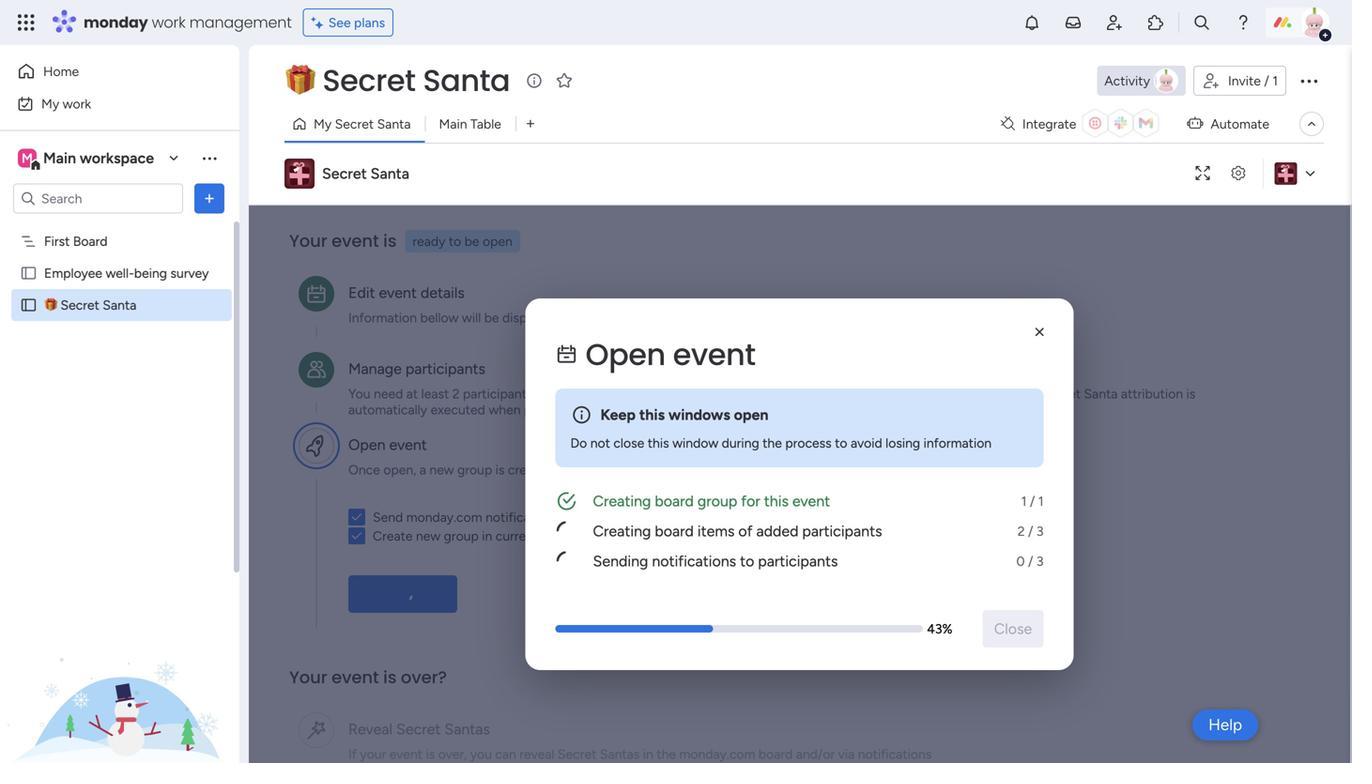Task type: describe. For each thing, give the bounding box(es) containing it.
autopilot image
[[1187, 111, 1203, 135]]

1 vertical spatial 🎁
[[44, 297, 57, 313]]

santa down my secret santa
[[371, 165, 409, 183]]

add view image
[[527, 117, 534, 131]]

workspace image
[[18, 148, 37, 169]]

public board image
[[20, 264, 38, 282]]

main workspace
[[43, 149, 154, 167]]

automate
[[1211, 116, 1270, 132]]

main table
[[439, 116, 501, 132]]

first
[[44, 233, 70, 249]]

invite / 1
[[1228, 73, 1278, 89]]

select product image
[[17, 13, 36, 32]]

santa inside my secret santa button
[[377, 116, 411, 132]]

monday
[[84, 12, 148, 33]]

well-
[[106, 265, 134, 281]]

employee
[[44, 265, 102, 281]]

help button
[[1193, 710, 1258, 741]]

activity button
[[1097, 66, 1186, 96]]

my secret santa button
[[285, 109, 425, 139]]

secret up my secret santa
[[322, 60, 416, 101]]

management
[[189, 12, 292, 33]]

1 horizontal spatial 🎁
[[285, 60, 315, 101]]

m
[[22, 150, 33, 166]]

invite / 1 button
[[1194, 66, 1287, 96]]

my secret santa
[[314, 116, 411, 132]]

1 horizontal spatial 🎁 secret santa
[[285, 60, 510, 101]]

search everything image
[[1193, 13, 1211, 32]]

being
[[134, 265, 167, 281]]

main for main workspace
[[43, 149, 76, 167]]

public board image
[[20, 296, 38, 314]]

work for my
[[63, 96, 91, 112]]

my for my secret santa
[[314, 116, 332, 132]]

secret inside button
[[335, 116, 374, 132]]

settings image
[[1224, 167, 1254, 181]]

invite members image
[[1105, 13, 1124, 32]]

ruby anderson image
[[1300, 8, 1330, 38]]

1
[[1273, 73, 1278, 89]]

workspace
[[80, 149, 154, 167]]

integrate
[[1023, 116, 1077, 132]]

apps image
[[1147, 13, 1165, 32]]

🎁 Secret Santa field
[[281, 60, 515, 101]]

see
[[328, 15, 351, 31]]

monday work management
[[84, 12, 292, 33]]

first board
[[44, 233, 108, 249]]

secret inside list box
[[61, 297, 99, 313]]



Task type: vqa. For each thing, say whether or not it's contained in the screenshot.
"help" icon
yes



Task type: locate. For each thing, give the bounding box(es) containing it.
work for monday
[[152, 12, 186, 33]]

table
[[470, 116, 501, 132]]

my up secret santa
[[314, 116, 332, 132]]

home button
[[11, 56, 202, 86]]

secret up secret santa
[[335, 116, 374, 132]]

secret
[[322, 60, 416, 101], [335, 116, 374, 132], [322, 165, 367, 183], [61, 297, 99, 313]]

secret down my secret santa button
[[322, 165, 367, 183]]

1 vertical spatial options image
[[200, 189, 219, 208]]

work inside button
[[63, 96, 91, 112]]

0 vertical spatial work
[[152, 12, 186, 33]]

0 vertical spatial options image
[[1298, 69, 1320, 92]]

add to favorites image
[[555, 71, 574, 90]]

main right the workspace icon
[[43, 149, 76, 167]]

main inside main table button
[[439, 116, 467, 132]]

0 horizontal spatial 🎁
[[44, 297, 57, 313]]

🎁 right public board image at the top left
[[44, 297, 57, 313]]

lottie animation image
[[0, 574, 239, 763]]

1 horizontal spatial main
[[439, 116, 467, 132]]

list box containing first board
[[0, 222, 239, 575]]

plans
[[354, 15, 385, 31]]

invite
[[1228, 73, 1261, 89]]

work down home
[[63, 96, 91, 112]]

1 vertical spatial my
[[314, 116, 332, 132]]

🎁 up my secret santa button
[[285, 60, 315, 101]]

0 vertical spatial main
[[439, 116, 467, 132]]

my work button
[[11, 89, 202, 119]]

0 vertical spatial my
[[41, 96, 59, 112]]

1 vertical spatial main
[[43, 149, 76, 167]]

options image
[[1298, 69, 1320, 92], [200, 189, 219, 208]]

dapulse integrations image
[[1001, 117, 1015, 131]]

open full screen image
[[1188, 167, 1218, 181]]

0 vertical spatial 🎁 secret santa
[[285, 60, 510, 101]]

option
[[0, 224, 239, 228]]

work right monday
[[152, 12, 186, 33]]

options image down workspace options icon
[[200, 189, 219, 208]]

secret santa
[[322, 165, 409, 183]]

workspace options image
[[200, 149, 219, 167]]

0 horizontal spatial options image
[[200, 189, 219, 208]]

main left table on the top left of page
[[439, 116, 467, 132]]

1 horizontal spatial work
[[152, 12, 186, 33]]

0 horizontal spatial work
[[63, 96, 91, 112]]

santa down well- at the top
[[103, 297, 136, 313]]

santa up main table button
[[423, 60, 510, 101]]

main
[[439, 116, 467, 132], [43, 149, 76, 167]]

help image
[[1234, 13, 1253, 32]]

workspace selection element
[[18, 147, 157, 171]]

0 horizontal spatial main
[[43, 149, 76, 167]]

0 vertical spatial 🎁
[[285, 60, 315, 101]]

santa down 🎁 secret santa field
[[377, 116, 411, 132]]

0 horizontal spatial my
[[41, 96, 59, 112]]

my for my work
[[41, 96, 59, 112]]

1 horizontal spatial options image
[[1298, 69, 1320, 92]]

🎁
[[285, 60, 315, 101], [44, 297, 57, 313]]

help
[[1209, 716, 1242, 735]]

1 vertical spatial 🎁 secret santa
[[44, 297, 136, 313]]

options image right 1
[[1298, 69, 1320, 92]]

list box
[[0, 222, 239, 575]]

1 horizontal spatial my
[[314, 116, 332, 132]]

employee well-being survey
[[44, 265, 209, 281]]

my down home
[[41, 96, 59, 112]]

show board description image
[[523, 71, 546, 90]]

0 horizontal spatial 🎁 secret santa
[[44, 297, 136, 313]]

main inside workspace selection element
[[43, 149, 76, 167]]

main for main table
[[439, 116, 467, 132]]

🎁 secret santa
[[285, 60, 510, 101], [44, 297, 136, 313]]

main table button
[[425, 109, 516, 139]]

board
[[73, 233, 108, 249]]

/
[[1264, 73, 1269, 89]]

1 vertical spatial work
[[63, 96, 91, 112]]

see plans
[[328, 15, 385, 31]]

collapse board header image
[[1304, 116, 1319, 131]]

my work
[[41, 96, 91, 112]]

Search in workspace field
[[39, 188, 157, 209]]

see plans button
[[303, 8, 394, 37]]

my
[[41, 96, 59, 112], [314, 116, 332, 132]]

santa
[[423, 60, 510, 101], [377, 116, 411, 132], [371, 165, 409, 183], [103, 297, 136, 313]]

secret down employee
[[61, 297, 99, 313]]

inbox image
[[1064, 13, 1083, 32]]

work
[[152, 12, 186, 33], [63, 96, 91, 112]]

home
[[43, 63, 79, 79]]

survey
[[170, 265, 209, 281]]

🎁 secret santa up my secret santa
[[285, 60, 510, 101]]

activity
[[1105, 73, 1150, 89]]

notifications image
[[1023, 13, 1041, 32]]

lottie animation element
[[0, 574, 239, 763]]

🎁 secret santa down employee
[[44, 297, 136, 313]]



